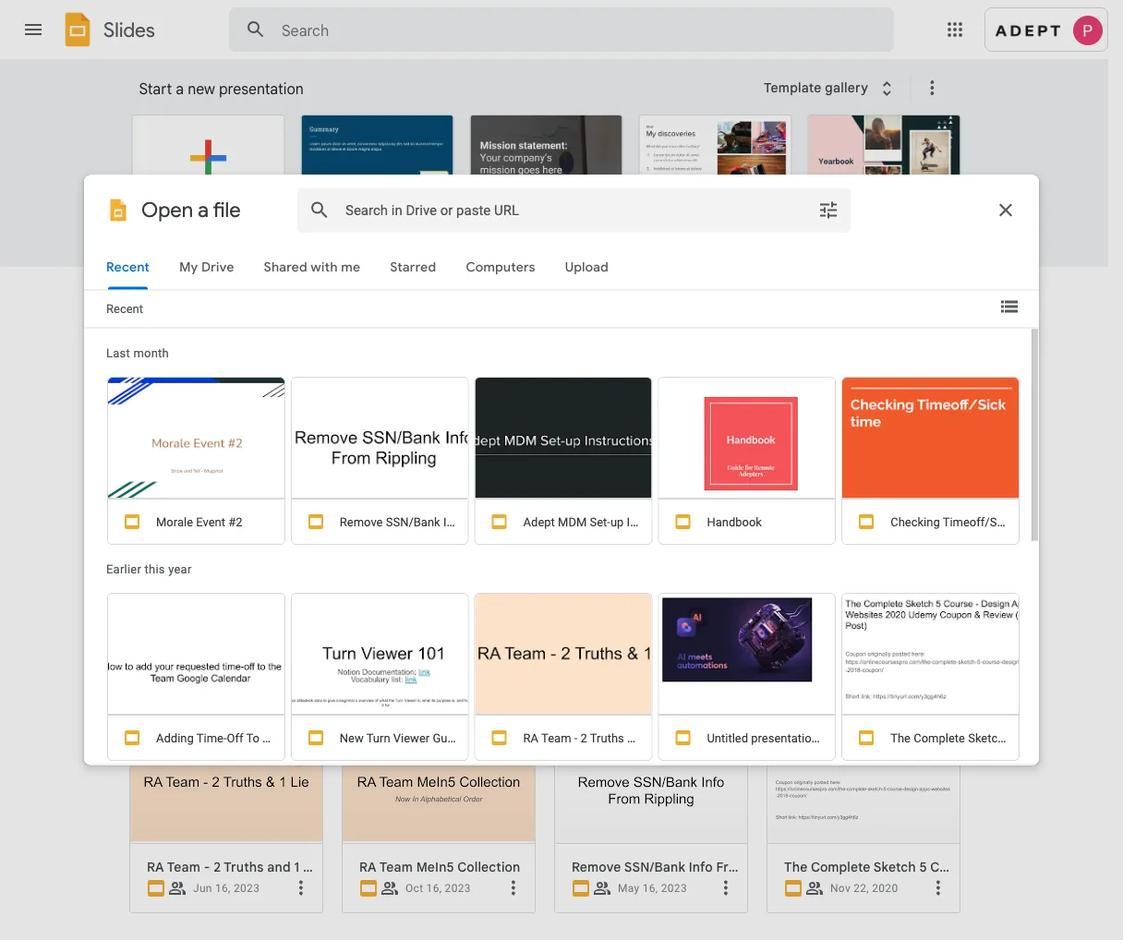 Task type: locate. For each thing, give the bounding box(es) containing it.
guide for qualitative eval workflow guide
[[945, 659, 982, 676]]

new turn viewer guide option
[[554, 533, 748, 940]]

morale event #2 option
[[342, 533, 536, 940]]

ra right the
[[298, 460, 315, 476]]

sep left 14,
[[405, 683, 425, 696]]

viewer
[[633, 659, 674, 676]]

2 presentations by title from the top
[[129, 296, 259, 312]]

22,
[[854, 882, 869, 895]]

2023 right 28,
[[659, 683, 685, 696]]

timeoff/sick
[[846, 460, 923, 476]]

team left adept
[[318, 460, 351, 476]]

16, inside the ra team mein5 collection option
[[426, 882, 442, 895]]

16, right oct
[[426, 882, 442, 895]]

ra inside option
[[359, 859, 377, 875]]

last opened by me nov 22, 2020 element
[[830, 882, 898, 895]]

oct 16, 2023
[[405, 882, 471, 895]]

16, inside remove ssn/bank info from rippling option
[[643, 882, 658, 895]]

2020
[[655, 483, 681, 496], [872, 882, 898, 895]]

google inside list box
[[659, 228, 700, 243]]

2 16, from the left
[[426, 882, 442, 895]]

google left science
[[659, 228, 700, 243]]

sep inside morale event #2 option
[[405, 683, 425, 696]]

presentation
[[958, 460, 1037, 476]]

2020 inside arcgis massachusetts time series visualization option
[[655, 483, 681, 496]]

2 guide from the left
[[945, 659, 982, 676]]

sep left "6,"
[[405, 483, 425, 496]]

option
[[639, 115, 792, 246]]

0 horizontal spatial 16,
[[215, 882, 231, 895]]

2023 down truths
[[234, 882, 260, 895]]

may down ssn/bank
[[618, 882, 640, 895]]

0 vertical spatial google
[[659, 228, 700, 243]]

last opened by me sep 14, 2023 element
[[405, 683, 472, 696]]

google left mdm
[[355, 460, 399, 476]]

aug
[[830, 483, 851, 496]]

2023 inside ra team - 2 truths and 1 lie option
[[234, 882, 260, 895]]

new turn viewer guide
[[572, 659, 714, 676]]

2023 inside handbook option
[[235, 683, 261, 696]]

by
[[473, 228, 487, 243], [642, 228, 656, 243], [229, 288, 246, 307], [217, 296, 231, 312]]

ra team - 2 truths and 1 lie google slides element
[[147, 859, 321, 876]]

remove ssn/bank info from rippling option
[[554, 732, 801, 940]]

0 vertical spatial 2020
[[655, 483, 681, 496]]

presentations by title list box
[[120, 0, 1037, 940]]

2023 right "6,"
[[440, 483, 466, 496]]

search image
[[237, 11, 274, 48]]

2023 down #2
[[446, 683, 472, 696]]

1 horizontal spatial ra
[[298, 460, 315, 476]]

team inside option
[[318, 460, 351, 476]]

presentation
[[219, 79, 304, 98]]

sep left 28,
[[618, 683, 637, 696]]

morale event #2 google slides element
[[359, 659, 527, 676]]

2020 for nov 22, 2020
[[872, 882, 898, 895]]

time
[[715, 460, 745, 476]]

guide inside option
[[945, 659, 982, 676]]

info
[[689, 859, 713, 875]]

calendar
[[402, 460, 459, 476]]

guide inside option
[[678, 659, 714, 676]]

1 vertical spatial google
[[355, 460, 399, 476]]

remove ssn/bank info from rippling
[[572, 859, 801, 875]]

ssn/bank
[[624, 859, 685, 875]]

time
[[927, 460, 954, 476]]

gv link
[[490, 228, 507, 243]]

1 horizontal spatial 2020
[[872, 882, 898, 895]]

mdm
[[400, 460, 432, 476]]

0 horizontal spatial team
[[167, 859, 200, 875]]

guide right workflow
[[945, 659, 982, 676]]

last opened by me sep 28, 2023 element
[[618, 683, 685, 696]]

checking timeoff/sick time presentation option
[[757, 0, 1037, 940]]

aug 11, 2023
[[830, 483, 898, 496]]

the
[[271, 460, 295, 476]]

sep inside new turn viewer guide option
[[618, 683, 637, 696]]

ra team mein5 collection
[[359, 859, 520, 875]]

team left -
[[167, 859, 200, 875]]

2023 inside morale event #2 option
[[446, 683, 472, 696]]

list box
[[132, 111, 981, 268]]

may 15, 2023
[[830, 683, 900, 696]]

guide right 'viewer' at right
[[678, 659, 714, 676]]

0 horizontal spatial guide
[[678, 659, 714, 676]]

last opened by me mar 29, 2023 element
[[193, 683, 261, 696]]

ra
[[298, 460, 315, 476], [147, 859, 164, 875], [359, 859, 377, 875]]

1 horizontal spatial may
[[830, 683, 852, 696]]

1 vertical spatial 2020
[[872, 882, 898, 895]]

presentations
[[129, 288, 225, 307], [129, 296, 213, 312]]

0 horizontal spatial may
[[618, 882, 640, 895]]

2023 inside adept mdm set-up instructions option
[[440, 483, 466, 496]]

template gallery
[[764, 80, 868, 96]]

slides
[[103, 18, 155, 42]]

2023 right the 29,
[[235, 683, 261, 696]]

0 horizontal spatial google
[[355, 460, 399, 476]]

2023 inside the ra team mein5 collection option
[[445, 882, 471, 895]]

yearbook
[[811, 211, 869, 227]]

checking timeoff/sick time presentation google slides element
[[784, 460, 1037, 477]]

team for ra team mein5 collection
[[379, 859, 413, 875]]

16,
[[215, 882, 231, 895], [426, 882, 442, 895], [643, 882, 658, 895]]

may left the 15,
[[830, 683, 852, 696]]

jul 26, 2020
[[618, 483, 681, 496]]

ra team - 2 truths and 1 lie
[[147, 859, 321, 875]]

adding time-off to the ra team google calendar option
[[120, 0, 459, 940]]

1 vertical spatial may
[[618, 882, 640, 895]]

6,
[[428, 483, 437, 496]]

book report
[[304, 211, 377, 227]]

2023 inside new turn viewer guide option
[[659, 683, 685, 696]]

handbook google slides element
[[147, 659, 315, 676]]

title inside heading
[[250, 288, 277, 307]]

sep inside adept mdm set-up instructions option
[[405, 483, 425, 496]]

16, down ssn/bank
[[643, 882, 658, 895]]

ra left -
[[147, 859, 164, 875]]

1 horizontal spatial team
[[318, 460, 351, 476]]

last opened by me aug 11, 2023 element
[[830, 483, 898, 496]]

team
[[318, 460, 351, 476], [167, 859, 200, 875], [379, 859, 413, 875]]

sep
[[405, 483, 425, 496], [405, 683, 425, 696], [618, 683, 637, 696]]

28,
[[640, 683, 656, 696]]

may for remove
[[618, 882, 640, 895]]

arcgis massachusetts time series visualization
[[572, 460, 868, 476]]

from
[[716, 859, 748, 875]]

ra right lie
[[359, 859, 377, 875]]

team for ra team - 2 truths and 1 lie
[[167, 859, 200, 875]]

presentations by title
[[129, 288, 277, 307], [129, 296, 259, 312]]

may inside remove ssn/bank info from rippling option
[[618, 882, 640, 895]]

1 horizontal spatial 16,
[[426, 882, 442, 895]]

google inside option
[[355, 460, 399, 476]]

2 horizontal spatial ra
[[359, 859, 377, 875]]

qualitative eval workflow guide option
[[767, 533, 982, 940]]

book report option
[[301, 115, 454, 240]]

2023 inside checking timeoff/sick time presentation option
[[872, 483, 898, 496]]

2023 down qualitative eval workflow guide google slides element
[[874, 683, 900, 696]]

2 horizontal spatial 16,
[[643, 882, 658, 895]]

2020 inside 'option'
[[872, 882, 898, 895]]

by inside heading
[[229, 288, 246, 307]]

0 horizontal spatial ra
[[147, 859, 164, 875]]

16, for info
[[643, 882, 658, 895]]

team inside option
[[167, 859, 200, 875]]

mein5
[[416, 859, 454, 875]]

guide for new turn viewer guide
[[678, 659, 714, 676]]

adding time-off to the ra team google calendar google slides element
[[147, 460, 459, 477]]

set-
[[435, 460, 462, 476]]

2023 inside qualitative eval workflow guide option
[[874, 683, 900, 696]]

time-
[[194, 460, 230, 476]]

1 horizontal spatial google
[[659, 228, 700, 243]]

may 16, 2023
[[618, 882, 687, 895]]

and
[[267, 859, 291, 875]]

fair
[[751, 228, 773, 243]]

team inside option
[[379, 859, 413, 875]]

by inside option
[[642, 228, 656, 243]]

rippling
[[751, 859, 801, 875]]

may
[[830, 683, 852, 696], [618, 882, 640, 895]]

list box containing blank
[[132, 111, 981, 268]]

1 horizontal spatial guide
[[945, 659, 982, 676]]

pitch
[[473, 211, 505, 227]]

1 16, from the left
[[215, 882, 231, 895]]

None search field
[[229, 7, 894, 52]]

google
[[659, 228, 700, 243], [355, 460, 399, 476]]

2023 down ra team mein5 collection google slides element
[[445, 882, 471, 895]]

guide
[[678, 659, 714, 676], [945, 659, 982, 676]]

2023 down remove ssn/bank info from rippling google slides element at bottom
[[661, 882, 687, 895]]

2 horizontal spatial team
[[379, 859, 413, 875]]

sep 28, 2023
[[618, 683, 685, 696]]

2020 down massachusetts
[[655, 483, 681, 496]]

ra inside option
[[147, 859, 164, 875]]

2023 inside remove ssn/bank info from rippling option
[[661, 882, 687, 895]]

0 vertical spatial may
[[830, 683, 852, 696]]

morale
[[359, 659, 402, 676]]

team up oct
[[379, 859, 413, 875]]

2023 down timeoff/sick
[[872, 483, 898, 496]]

16, right jun
[[215, 882, 231, 895]]

2020 right 22,
[[872, 882, 898, 895]]

may inside qualitative eval workflow guide option
[[830, 683, 852, 696]]

1 guide from the left
[[678, 659, 714, 676]]

1 presentations from the top
[[129, 288, 225, 307]]

sep 14, 2023
[[405, 683, 472, 696]]

16, inside ra team - 2 truths and 1 lie option
[[215, 882, 231, 895]]

3 16, from the left
[[643, 882, 658, 895]]

blank
[[135, 211, 169, 227]]

0 horizontal spatial 2020
[[655, 483, 681, 496]]



Task type: vqa. For each thing, say whether or not it's contained in the screenshot.
ADDING TIME-OFF TO THE RA TEAM GOOGLE CALENDAR GOOGLE SLIDES Element
yes



Task type: describe. For each thing, give the bounding box(es) containing it.
qualitative eval workflow guide
[[784, 659, 982, 676]]

sep 6, 2023
[[405, 483, 466, 496]]

truths
[[224, 859, 264, 875]]

up
[[462, 460, 478, 476]]

new turn viewer guide google slides element
[[572, 659, 740, 676]]

jun
[[193, 882, 212, 895]]

oct
[[405, 882, 423, 895]]

lie
[[303, 859, 321, 875]]

gallery
[[825, 80, 868, 96]]

blank option
[[132, 115, 285, 240]]

ra team - 2 truths and 1 lie option
[[129, 732, 323, 940]]

gv
[[490, 228, 507, 243]]

2023 for qualitative eval workflow guide
[[874, 683, 900, 696]]

instructions
[[482, 460, 556, 476]]

eval
[[856, 659, 881, 676]]

#2
[[444, 659, 460, 676]]

visualization
[[790, 460, 868, 476]]

ra for ra team mein5 collection
[[359, 859, 377, 875]]

pitch option
[[470, 115, 623, 246]]

sep for mdm
[[405, 483, 425, 496]]

-
[[204, 859, 210, 875]]

adept mdm set-up instructions
[[359, 460, 556, 476]]

to
[[253, 460, 268, 476]]

remove
[[572, 859, 621, 875]]

turn
[[602, 659, 630, 676]]

start
[[139, 79, 172, 98]]

new
[[572, 659, 599, 676]]

2023 for ra team - 2 truths and 1 lie
[[234, 882, 260, 895]]

option containing by
[[639, 115, 792, 246]]

mar
[[193, 683, 213, 696]]

a
[[176, 79, 184, 98]]

last opened by me jul 26, 2020 element
[[618, 483, 681, 496]]

last opened by me jun 16, 2023 element
[[193, 882, 260, 895]]

new
[[188, 79, 215, 98]]

last opened by me may 15, 2023 element
[[830, 683, 900, 696]]

pitch by gv
[[473, 211, 507, 243]]

nov 22, 2020
[[830, 882, 898, 895]]

2023 for morale event #2
[[446, 683, 472, 696]]

26,
[[637, 483, 652, 496]]

nov 22, 2020 option
[[767, 732, 961, 940]]

adding time-off to the ra team google calendar
[[147, 460, 459, 476]]

slides link
[[59, 11, 155, 52]]

ra for ra team - 2 truths and 1 lie
[[147, 859, 164, 875]]

sep for event
[[405, 683, 425, 696]]

template gallery button
[[752, 71, 910, 104]]

15,
[[855, 683, 871, 696]]

16, for -
[[215, 882, 231, 895]]

qualitative eval workflow guide google slides element
[[784, 659, 982, 676]]

2023 for remove ssn/bank info from rippling
[[661, 882, 687, 895]]

handbook
[[147, 659, 210, 676]]

2023 for ra team mein5 collection
[[445, 882, 471, 895]]

start a new presentation heading
[[139, 59, 752, 118]]

arcgis massachusetts time series visualization google slides element
[[572, 460, 868, 477]]

presentations by title heading
[[129, 267, 277, 326]]

checking timeoff/sick time presentation
[[784, 460, 1037, 476]]

may for qualitative
[[830, 683, 852, 696]]

collection
[[457, 859, 520, 875]]

2 presentations from the top
[[129, 296, 213, 312]]

event
[[405, 659, 440, 676]]

workflow
[[884, 659, 942, 676]]

qualitative
[[784, 659, 852, 676]]

2023 for handbook
[[235, 683, 261, 696]]

handbook option
[[129, 533, 323, 940]]

11,
[[854, 483, 869, 496]]

the complete sketch 5 course - design apps & websites 2020 udemy discount & review (slide) google slides element
[[784, 859, 952, 876]]

book
[[304, 211, 335, 227]]

2023 for adept mdm set-up instructions
[[440, 483, 466, 496]]

report
[[338, 211, 377, 227]]

by inside pitch by gv
[[473, 228, 487, 243]]

yearbook option
[[808, 115, 961, 240]]

14,
[[428, 683, 443, 696]]

ra team mein5 collection option
[[342, 732, 536, 940]]

16, for mein5
[[426, 882, 442, 895]]

adding
[[147, 460, 191, 476]]

1 presentations by title from the top
[[129, 288, 277, 307]]

arcgis
[[572, 460, 615, 476]]

start a new presentation
[[139, 79, 304, 98]]

last opened by me may 16, 2023 element
[[618, 882, 687, 895]]

jun 16, 2023
[[193, 882, 260, 895]]

science
[[703, 228, 748, 243]]

by google science fair
[[642, 228, 773, 243]]

series
[[748, 460, 787, 476]]

adept mdm set-up instructions option
[[333, 0, 556, 940]]

adept mdm set-up instructions google slides element
[[359, 460, 556, 477]]

last opened by me oct 16, 2023 element
[[405, 882, 471, 895]]

off
[[230, 460, 250, 476]]

mar 29, 2023
[[193, 683, 261, 696]]

presentations inside heading
[[129, 288, 225, 307]]

2
[[214, 859, 221, 875]]

massachusetts
[[618, 460, 712, 476]]

checking
[[784, 460, 843, 476]]

ra inside option
[[298, 460, 315, 476]]

ra team mein5 collection google slides element
[[359, 859, 527, 876]]

google science fair link
[[659, 228, 773, 243]]

morale event #2
[[359, 659, 460, 676]]

template
[[764, 80, 822, 96]]

2020 for jul 26, 2020
[[655, 483, 681, 496]]

remove ssn/bank info from rippling google slides element
[[572, 859, 801, 876]]

arcgis massachusetts time series visualization option
[[545, 0, 868, 940]]

2023 for checking timeoff/sick time presentation
[[872, 483, 898, 496]]

29,
[[216, 683, 232, 696]]

1
[[294, 859, 299, 875]]

adept
[[359, 460, 397, 476]]

nov
[[830, 882, 851, 895]]

jul
[[618, 483, 634, 496]]



